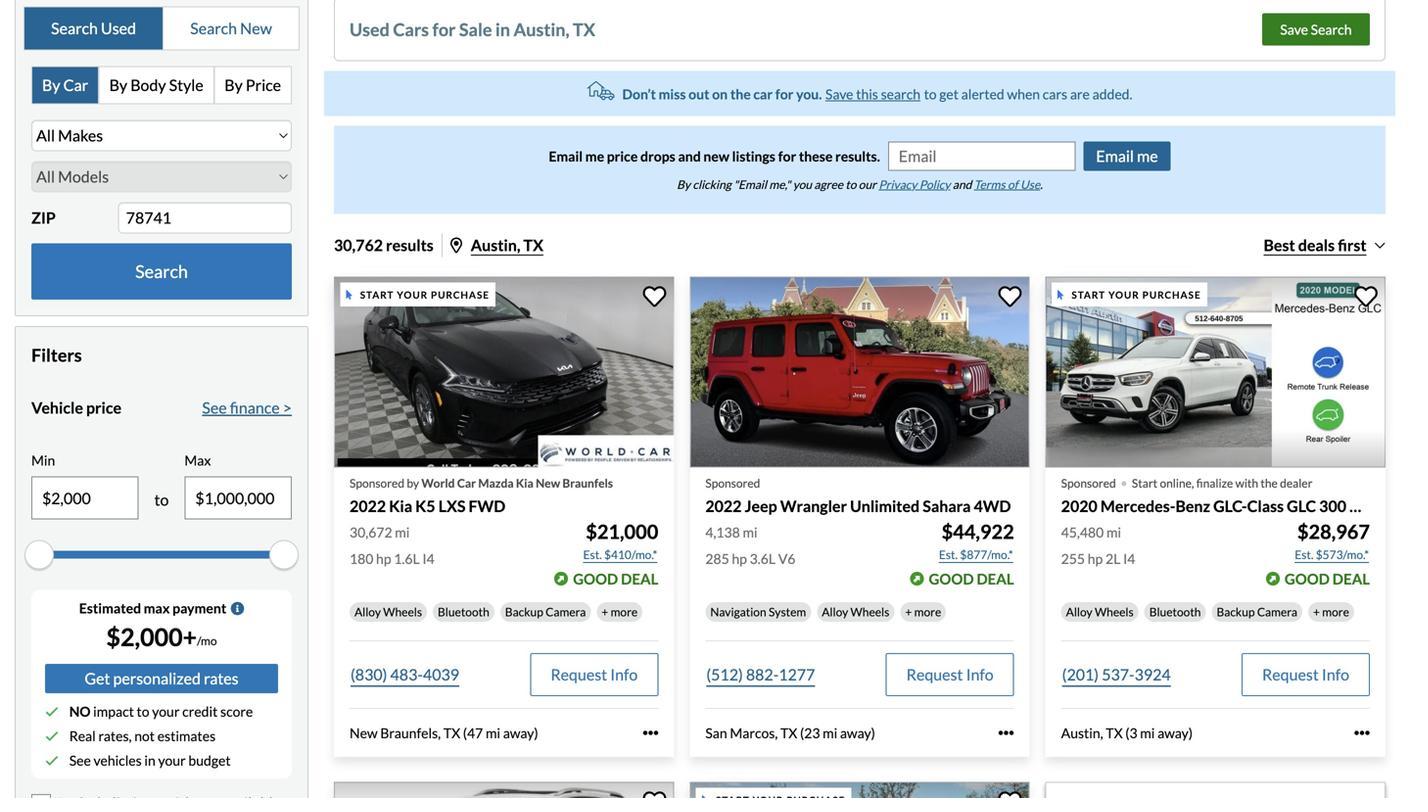 Task type: locate. For each thing, give the bounding box(es) containing it.
1 good from the left
[[573, 570, 618, 588]]

2 horizontal spatial request info
[[1262, 665, 1350, 684]]

fwd
[[469, 497, 506, 516]]

car inside the sponsored by world car mazda kia new braunfels 2022 kia k5 lxs fwd
[[457, 476, 476, 490]]

deal down $410/mo.*
[[621, 570, 658, 588]]

1 horizontal spatial + more
[[905, 605, 941, 619]]

new up 'by price'
[[240, 19, 272, 38]]

2 sponsored from the left
[[705, 476, 760, 490]]

1 horizontal spatial start
[[1072, 289, 1106, 301]]

check image left no
[[45, 705, 59, 719]]

good deal down est. $877/mo.* button
[[929, 570, 1014, 588]]

4,138 mi 285 hp 3.6l v6
[[705, 524, 796, 567]]

search for search new
[[190, 19, 237, 38]]

added.
[[1093, 85, 1133, 102]]

mazda
[[478, 476, 514, 490]]

tx
[[573, 18, 595, 40], [524, 235, 544, 254], [444, 725, 460, 741], [781, 725, 798, 741], [1106, 725, 1123, 741]]

for
[[432, 18, 456, 40], [775, 85, 794, 102], [778, 148, 796, 164]]

privacy
[[879, 177, 917, 191]]

rates
[[204, 669, 239, 688]]

1 ellipsis h image from the left
[[643, 725, 658, 741]]

agree
[[814, 177, 843, 191]]

3 alloy from the left
[[1066, 605, 1093, 619]]

1 horizontal spatial est.
[[939, 547, 958, 562]]

0 horizontal spatial deal
[[621, 570, 658, 588]]

by left body
[[109, 75, 127, 94]]

austin, for austin, tx
[[471, 235, 521, 254]]

hp left 2l
[[1088, 550, 1103, 567]]

mi right (47
[[486, 725, 500, 741]]

austin, left (3 on the right of page
[[1061, 725, 1103, 741]]

0 horizontal spatial new
[[240, 19, 272, 38]]

2 check image from the top
[[45, 730, 59, 743]]

est. inside $21,000 est. $410/mo.*
[[583, 547, 602, 562]]

>
[[283, 398, 292, 417]]

for right "car"
[[775, 85, 794, 102]]

2022
[[350, 497, 386, 516], [705, 497, 742, 516]]

1 vertical spatial save
[[826, 85, 854, 102]]

polar white 2020 mercedes-benz glc-class glc 300 rwd suv / crossover rear-wheel drive 9-speed automatic image
[[1046, 276, 1386, 468]]

austin, right map marker alt image
[[471, 235, 521, 254]]

away) right (47
[[503, 725, 538, 741]]

more down the est. $410/mo.* button
[[611, 605, 638, 619]]

email left the drops
[[549, 148, 583, 164]]

austin, tx
[[471, 235, 544, 254]]

more for world car mazda kia new braunfels
[[611, 605, 638, 619]]

2 purchase from the left
[[1143, 289, 1201, 301]]

2 camera from the left
[[1257, 605, 1298, 619]]

1 vertical spatial see
[[69, 752, 91, 769]]

0 vertical spatial save
[[1280, 21, 1308, 38]]

backup camera down the est. $410/mo.* button
[[505, 605, 586, 619]]

alloy for ·
[[1066, 605, 1093, 619]]

3 good deal from the left
[[1285, 570, 1370, 588]]

and left new
[[678, 148, 701, 164]]

deal for ·
[[1333, 570, 1370, 588]]

by body style tab
[[100, 67, 215, 103]]

finalize
[[1197, 476, 1233, 490]]

sponsored left by
[[350, 476, 405, 490]]

see left finance
[[202, 398, 227, 417]]

2 + more from the left
[[905, 605, 941, 619]]

2 horizontal spatial good deal
[[1285, 570, 1370, 588]]

by inside tab
[[109, 75, 127, 94]]

Min text field
[[32, 478, 138, 519]]

by down search used
[[42, 75, 60, 94]]

0 vertical spatial kia
[[516, 476, 534, 490]]

mi right 4,138
[[743, 524, 758, 541]]

mouse pointer image for polar white 2020 mercedes-benz glc-class glc 300 rwd suv / crossover rear-wheel drive 9-speed automatic image
[[1058, 290, 1064, 300]]

jeep
[[745, 497, 777, 516]]

1 vertical spatial for
[[775, 85, 794, 102]]

bluetooth
[[438, 605, 490, 619], [1150, 605, 1201, 619]]

1 horizontal spatial save
[[1280, 21, 1308, 38]]

2022 up 4,138
[[705, 497, 742, 516]]

out
[[689, 85, 710, 102]]

mouse pointer image
[[1058, 290, 1064, 300], [702, 795, 708, 798]]

1 alloy wheels from the left
[[355, 605, 422, 619]]

camera down the est. $410/mo.* button
[[546, 605, 586, 619]]

1 horizontal spatial 2022
[[705, 497, 742, 516]]

mi inside 45,480 mi 255 hp 2l i4
[[1107, 524, 1121, 541]]

+ more for ·
[[1313, 605, 1350, 619]]

i4
[[422, 550, 435, 567], [1123, 550, 1136, 567]]

1 info from the left
[[610, 665, 638, 684]]

2 hp from the left
[[732, 550, 747, 567]]

request info for ·
[[1262, 665, 1350, 684]]

backup camera down est. $573/mo.* button
[[1217, 605, 1298, 619]]

camera for world car mazda kia new braunfels
[[546, 605, 586, 619]]

sponsored up '2020'
[[1061, 476, 1116, 490]]

the right on
[[730, 85, 751, 102]]

car down 'search used' tab
[[63, 75, 88, 94]]

0 vertical spatial for
[[432, 18, 456, 40]]

1 request info from the left
[[551, 665, 638, 684]]

3 + from the left
[[1313, 605, 1320, 619]]

2 horizontal spatial +
[[1313, 605, 1320, 619]]

0 horizontal spatial est.
[[583, 547, 602, 562]]

by body style
[[109, 75, 204, 94]]

2 away) from the left
[[840, 725, 875, 741]]

1 bluetooth from the left
[[438, 605, 490, 619]]

by for by car
[[42, 75, 60, 94]]

me for email me
[[1137, 146, 1158, 165]]

(830)
[[351, 665, 387, 684]]

to right min text field
[[154, 490, 169, 509]]

3 sponsored from the left
[[1061, 476, 1116, 490]]

search new tab
[[164, 7, 299, 49]]

alloy wheels down 2l
[[1066, 605, 1134, 619]]

1 horizontal spatial hp
[[732, 550, 747, 567]]

wheels right system
[[851, 605, 890, 619]]

search used tab
[[24, 7, 164, 49]]

used cars for sale in austin, tx
[[350, 18, 595, 40]]

save search button
[[1262, 13, 1370, 45]]

rwd
[[1350, 497, 1388, 516]]

search inside tab
[[51, 19, 98, 38]]

3 wheels from the left
[[1095, 605, 1134, 619]]

by for by price
[[225, 75, 243, 94]]

start your purchase for ·
[[1072, 289, 1201, 301]]

1 horizontal spatial ellipsis h image
[[999, 725, 1014, 741]]

alloy wheels down 1.6l
[[355, 605, 422, 619]]

request info button for ·
[[1242, 653, 1370, 696]]

car
[[754, 85, 773, 102]]

est. for world car mazda kia new braunfels
[[583, 547, 602, 562]]

3 request info button from the left
[[1242, 653, 1370, 696]]

1 horizontal spatial backup
[[1217, 605, 1255, 619]]

mi inside 30,672 mi 180 hp 1.6l i4
[[395, 524, 410, 541]]

2 request info from the left
[[907, 665, 994, 684]]

1 horizontal spatial kia
[[516, 476, 534, 490]]

2 horizontal spatial deal
[[1333, 570, 1370, 588]]

tab list up 'by body style'
[[24, 6, 300, 50]]

1 horizontal spatial car
[[457, 476, 476, 490]]

537-
[[1102, 665, 1135, 684]]

by car tab
[[32, 67, 100, 103]]

kia right mazda
[[516, 476, 534, 490]]

0 horizontal spatial good deal
[[573, 570, 658, 588]]

email inside "button"
[[1096, 146, 1134, 165]]

1 horizontal spatial request info
[[907, 665, 994, 684]]

2 horizontal spatial ellipsis h image
[[1355, 725, 1370, 741]]

use
[[1021, 177, 1040, 191]]

tab list down 'search used' tab
[[31, 66, 292, 104]]

email me
[[1096, 146, 1158, 165]]

budget
[[188, 752, 231, 769]]

2 vertical spatial check image
[[45, 754, 59, 768]]

3 alloy wheels from the left
[[1066, 605, 1134, 619]]

alloy wheels for by
[[355, 605, 422, 619]]

2 ellipsis h image from the left
[[999, 725, 1014, 741]]

alloy wheels right system
[[822, 605, 890, 619]]

2 horizontal spatial wheels
[[1095, 605, 1134, 619]]

0 vertical spatial price
[[607, 148, 638, 164]]

est. for ·
[[1295, 547, 1314, 562]]

hp inside 4,138 mi 285 hp 3.6l v6
[[732, 550, 747, 567]]

good down the est. $410/mo.* button
[[573, 570, 618, 588]]

hp inside 45,480 mi 255 hp 2l i4
[[1088, 550, 1103, 567]]

email me price drops and new listings for these results.
[[549, 148, 880, 164]]

+ more down est. $573/mo.* button
[[1313, 605, 1350, 619]]

new inside tab
[[240, 19, 272, 38]]

0 horizontal spatial email
[[549, 148, 583, 164]]

0 vertical spatial the
[[730, 85, 751, 102]]

dealer
[[1280, 476, 1313, 490]]

good down est. $573/mo.* button
[[1285, 570, 1330, 588]]

1 2022 from the left
[[350, 497, 386, 516]]

in
[[496, 18, 510, 40], [144, 752, 156, 769]]

+ for ·
[[1313, 605, 1320, 619]]

see
[[202, 398, 227, 417], [69, 752, 91, 769]]

more down est. $877/mo.* button
[[914, 605, 941, 619]]

1 sponsored from the left
[[350, 476, 405, 490]]

by car
[[42, 75, 88, 94]]

backup camera for ·
[[1217, 605, 1298, 619]]

i4 for world car mazda kia new braunfels
[[422, 550, 435, 567]]

1 camera from the left
[[546, 605, 586, 619]]

ellipsis h image
[[643, 725, 658, 741], [999, 725, 1014, 741], [1355, 725, 1370, 741]]

1 hp from the left
[[376, 550, 391, 567]]

2 backup camera from the left
[[1217, 605, 1298, 619]]

alloy down 255
[[1066, 605, 1093, 619]]

personalized
[[113, 669, 201, 688]]

i4 inside 30,672 mi 180 hp 1.6l i4
[[422, 550, 435, 567]]

see for see vehicles in your budget
[[69, 752, 91, 769]]

3 info from the left
[[1322, 665, 1350, 684]]

0 horizontal spatial 2022
[[350, 497, 386, 516]]

for left sale
[[432, 18, 456, 40]]

2 i4 from the left
[[1123, 550, 1136, 567]]

1 horizontal spatial email
[[1096, 146, 1134, 165]]

1 horizontal spatial start your purchase
[[1072, 289, 1201, 301]]

3 ellipsis h image from the left
[[1355, 725, 1370, 741]]

2 horizontal spatial good
[[1285, 570, 1330, 588]]

2 horizontal spatial + more
[[1313, 605, 1350, 619]]

0 horizontal spatial alloy
[[355, 605, 381, 619]]

austin, right sale
[[514, 18, 570, 40]]

0 horizontal spatial in
[[144, 752, 156, 769]]

2 backup from the left
[[1217, 605, 1255, 619]]

0 horizontal spatial purchase
[[431, 289, 490, 301]]

bluetooth up 3924
[[1150, 605, 1201, 619]]

wheels down 1.6l
[[383, 605, 422, 619]]

used up body
[[101, 19, 136, 38]]

check image left the vehicles
[[45, 754, 59, 768]]

sponsored
[[350, 476, 405, 490], [705, 476, 760, 490], [1061, 476, 1116, 490]]

away) right (23
[[840, 725, 875, 741]]

search inside tab
[[190, 19, 237, 38]]

deal for world car mazda kia new braunfels
[[621, 570, 658, 588]]

1 request info button from the left
[[530, 653, 658, 696]]

1 away) from the left
[[503, 725, 538, 741]]

1 horizontal spatial mouse pointer image
[[1058, 290, 1064, 300]]

1 vertical spatial car
[[457, 476, 476, 490]]

by left price
[[225, 75, 243, 94]]

good deal down the est. $410/mo.* button
[[573, 570, 658, 588]]

1 horizontal spatial i4
[[1123, 550, 1136, 567]]

wheels down 2l
[[1095, 605, 1134, 619]]

0 horizontal spatial price
[[86, 398, 122, 417]]

1 horizontal spatial more
[[914, 605, 941, 619]]

alloy for by
[[355, 605, 381, 619]]

sponsored inside the sponsored by world car mazda kia new braunfels 2022 kia k5 lxs fwd
[[350, 476, 405, 490]]

used left cars
[[350, 18, 390, 40]]

check image
[[45, 705, 59, 719], [45, 730, 59, 743], [45, 754, 59, 768]]

1 + from the left
[[602, 605, 608, 619]]

mi right (23
[[823, 725, 838, 741]]

check image for real rates, not estimates
[[45, 730, 59, 743]]

good deal down est. $573/mo.* button
[[1285, 570, 1370, 588]]

0 vertical spatial new
[[240, 19, 272, 38]]

sponsored inside sponsored · start online, finalize with the dealer 2020 mercedes-benz glc-class glc 300 rwd
[[1061, 476, 1116, 490]]

0 horizontal spatial kia
[[389, 497, 412, 516]]

in down not
[[144, 752, 156, 769]]

get personalized rates
[[85, 669, 239, 688]]

new inside the sponsored by world car mazda kia new braunfels 2022 kia k5 lxs fwd
[[536, 476, 560, 490]]

1 start your purchase from the left
[[360, 289, 490, 301]]

1 backup from the left
[[505, 605, 543, 619]]

2 horizontal spatial new
[[536, 476, 560, 490]]

2 horizontal spatial alloy wheels
[[1066, 605, 1134, 619]]

hp
[[376, 550, 391, 567], [732, 550, 747, 567], [1088, 550, 1103, 567]]

1 horizontal spatial see
[[202, 398, 227, 417]]

purchase for world car mazda kia new braunfels
[[431, 289, 490, 301]]

1 horizontal spatial deal
[[977, 570, 1014, 588]]

1 check image from the top
[[45, 705, 59, 719]]

1 vertical spatial check image
[[45, 730, 59, 743]]

in right sale
[[496, 18, 510, 40]]

i4 right 2l
[[1123, 550, 1136, 567]]

info for ·
[[1322, 665, 1350, 684]]

price right vehicle
[[86, 398, 122, 417]]

request info for world car mazda kia new braunfels
[[551, 665, 638, 684]]

good
[[573, 570, 618, 588], [929, 570, 974, 588], [1285, 570, 1330, 588]]

1 horizontal spatial purchase
[[1143, 289, 1201, 301]]

3 more from the left
[[1322, 605, 1350, 619]]

+ more down est. $877/mo.* button
[[905, 605, 941, 619]]

good down est. $877/mo.* button
[[929, 570, 974, 588]]

deal down $877/mo.*
[[977, 570, 1014, 588]]

0 horizontal spatial +
[[602, 605, 608, 619]]

1 horizontal spatial used
[[350, 18, 390, 40]]

i4 right 1.6l
[[422, 550, 435, 567]]

used
[[350, 18, 390, 40], [101, 19, 136, 38]]

1 horizontal spatial wheels
[[851, 605, 890, 619]]

1 good deal from the left
[[573, 570, 658, 588]]

1 horizontal spatial price
[[607, 148, 638, 164]]

price left the drops
[[607, 148, 638, 164]]

0 horizontal spatial backup camera
[[505, 605, 586, 619]]

1 horizontal spatial me
[[1137, 146, 1158, 165]]

your
[[397, 289, 428, 301], [1109, 289, 1140, 301], [152, 703, 180, 720], [158, 752, 186, 769]]

$44,922 est. $877/mo.*
[[939, 520, 1014, 562]]

est. inside $28,967 est. $573/mo.*
[[1295, 547, 1314, 562]]

1 horizontal spatial +
[[905, 605, 912, 619]]

2 2022 from the left
[[705, 497, 742, 516]]

deal down $573/mo.* at the bottom right of the page
[[1333, 570, 1370, 588]]

est. down $28,967
[[1295, 547, 1314, 562]]

mi
[[395, 524, 410, 541], [743, 524, 758, 541], [1107, 524, 1121, 541], [486, 725, 500, 741], [823, 725, 838, 741], [1140, 725, 1155, 741]]

est. down $21,000
[[583, 547, 602, 562]]

credit
[[182, 703, 218, 720]]

2 request from the left
[[907, 665, 963, 684]]

map marker alt image
[[450, 237, 462, 253]]

0 vertical spatial austin,
[[514, 18, 570, 40]]

finance
[[230, 398, 280, 417]]

+ for world car mazda kia new braunfels
[[602, 605, 608, 619]]

check image left real
[[45, 730, 59, 743]]

2 horizontal spatial est.
[[1295, 547, 1314, 562]]

sponsored for 2022
[[705, 476, 760, 490]]

hp right 180 on the left bottom of page
[[376, 550, 391, 567]]

2 est. from the left
[[939, 547, 958, 562]]

firecracker red clearcoat 2022 jeep wrangler unlimited sahara 4wd suv / crossover four-wheel drive 8-speed automatic image
[[690, 276, 1030, 468]]

1 deal from the left
[[621, 570, 658, 588]]

0 vertical spatial car
[[63, 75, 88, 94]]

v6
[[778, 550, 796, 567]]

save search
[[1280, 21, 1352, 38]]

1 alloy from the left
[[355, 605, 381, 619]]

backup camera for world car mazda kia new braunfels
[[505, 605, 586, 619]]

sahara
[[923, 497, 971, 516]]

1 horizontal spatial alloy
[[822, 605, 848, 619]]

estimated
[[79, 600, 141, 617]]

0 horizontal spatial start
[[360, 289, 394, 301]]

2 vertical spatial austin,
[[1061, 725, 1103, 741]]

1 horizontal spatial in
[[496, 18, 510, 40]]

3 request info from the left
[[1262, 665, 1350, 684]]

30,762 results
[[334, 235, 434, 254]]

k5
[[415, 497, 435, 516]]

(201) 537-3924 button
[[1061, 653, 1172, 696]]

cars
[[393, 18, 429, 40]]

on
[[712, 85, 728, 102]]

car up lxs at bottom left
[[457, 476, 476, 490]]

0 horizontal spatial + more
[[602, 605, 638, 619]]

start for by
[[360, 289, 394, 301]]

1 purchase from the left
[[431, 289, 490, 301]]

see down real
[[69, 752, 91, 769]]

away) right (3 on the right of page
[[1158, 725, 1193, 741]]

0 horizontal spatial car
[[63, 75, 88, 94]]

1 horizontal spatial and
[[953, 177, 972, 191]]

0 horizontal spatial hp
[[376, 550, 391, 567]]

1 horizontal spatial good deal
[[929, 570, 1014, 588]]

start your purchase for world car mazda kia new braunfels
[[360, 289, 490, 301]]

3 check image from the top
[[45, 754, 59, 768]]

backup
[[505, 605, 543, 619], [1217, 605, 1255, 619]]

0 horizontal spatial request info button
[[530, 653, 658, 696]]

2020
[[1061, 497, 1098, 516]]

3 deal from the left
[[1333, 570, 1370, 588]]

sponsored by world car mazda kia new braunfels 2022 kia k5 lxs fwd
[[350, 476, 613, 516]]

start
[[360, 289, 394, 301], [1072, 289, 1106, 301], [1132, 476, 1158, 490]]

good deal
[[573, 570, 658, 588], [929, 570, 1014, 588], [1285, 570, 1370, 588]]

$877/mo.*
[[960, 547, 1013, 562]]

mouse pointer image
[[346, 290, 352, 300]]

bluetooth up 4039
[[438, 605, 490, 619]]

hp inside 30,672 mi 180 hp 1.6l i4
[[376, 550, 391, 567]]

2 horizontal spatial sponsored
[[1061, 476, 1116, 490]]

austin, tx (3 mi away)
[[1061, 725, 1193, 741]]

2 horizontal spatial hp
[[1088, 550, 1103, 567]]

1 horizontal spatial bluetooth
[[1150, 605, 1201, 619]]

Max text field
[[186, 478, 291, 519]]

1 more from the left
[[611, 605, 638, 619]]

by for by body style
[[109, 75, 127, 94]]

1 backup camera from the left
[[505, 605, 586, 619]]

body
[[130, 75, 166, 94]]

1 horizontal spatial new
[[350, 725, 378, 741]]

0 horizontal spatial info
[[610, 665, 638, 684]]

sponsored inside the sponsored 2022 jeep wrangler unlimited sahara 4wd
[[705, 476, 760, 490]]

tab list
[[24, 6, 300, 50], [31, 66, 292, 104]]

wheels for by
[[383, 605, 422, 619]]

0 horizontal spatial away)
[[503, 725, 538, 741]]

more down est. $573/mo.* button
[[1322, 605, 1350, 619]]

1 vertical spatial price
[[86, 398, 122, 417]]

1 wheels from the left
[[383, 605, 422, 619]]

i4 inside 45,480 mi 255 hp 2l i4
[[1123, 550, 1136, 567]]

kia left 'k5'
[[389, 497, 412, 516]]

30,672
[[350, 524, 392, 541]]

mi up 1.6l
[[395, 524, 410, 541]]

and right policy on the right
[[953, 177, 972, 191]]

wrangler
[[780, 497, 847, 516]]

1 + more from the left
[[602, 605, 638, 619]]

of
[[1008, 177, 1018, 191]]

tab list containing by car
[[31, 66, 292, 104]]

new left "braunfels"
[[536, 476, 560, 490]]

good deal for ·
[[1285, 570, 1370, 588]]

3 away) from the left
[[1158, 725, 1193, 741]]

2 alloy from the left
[[822, 605, 848, 619]]

3 est. from the left
[[1295, 547, 1314, 562]]

miss
[[659, 85, 686, 102]]

1 horizontal spatial request
[[907, 665, 963, 684]]

1 est. from the left
[[583, 547, 602, 562]]

3 hp from the left
[[1088, 550, 1103, 567]]

see inside see finance > link
[[202, 398, 227, 417]]

results.
[[835, 148, 880, 164]]

1 horizontal spatial info
[[966, 665, 994, 684]]

the inside sponsored · start online, finalize with the dealer 2020 mercedes-benz glc-class glc 300 rwd
[[1261, 476, 1278, 490]]

0 horizontal spatial see
[[69, 752, 91, 769]]

3 good from the left
[[1285, 570, 1330, 588]]

search
[[51, 19, 98, 38], [190, 19, 237, 38], [1311, 21, 1352, 38], [135, 261, 188, 282]]

for left these
[[778, 148, 796, 164]]

2 good from the left
[[929, 570, 974, 588]]

+ more for world car mazda kia new braunfels
[[602, 605, 638, 619]]

info circle image
[[230, 602, 244, 615]]

search for search
[[135, 261, 188, 282]]

2 used from the left
[[101, 19, 136, 38]]

by price tab
[[215, 67, 291, 103]]

0 horizontal spatial mouse pointer image
[[702, 795, 708, 798]]

1 horizontal spatial alloy wheels
[[822, 605, 890, 619]]

0 horizontal spatial alloy wheels
[[355, 605, 422, 619]]

glc
[[1287, 497, 1316, 516]]

3 + more from the left
[[1313, 605, 1350, 619]]

3 request from the left
[[1262, 665, 1319, 684]]

start inside sponsored · start online, finalize with the dealer 2020 mercedes-benz glc-class glc 300 rwd
[[1132, 476, 1158, 490]]

hp for 2022
[[732, 550, 747, 567]]

0 horizontal spatial request
[[551, 665, 607, 684]]

real rates, not estimates
[[69, 728, 216, 744]]

2 horizontal spatial more
[[1322, 605, 1350, 619]]

1 i4 from the left
[[422, 550, 435, 567]]

rates,
[[98, 728, 132, 744]]

sponsored up jeep
[[705, 476, 760, 490]]

2022 up 30,672
[[350, 497, 386, 516]]

0 horizontal spatial used
[[101, 19, 136, 38]]

email down added.
[[1096, 146, 1134, 165]]

the right with
[[1261, 476, 1278, 490]]

1 horizontal spatial backup camera
[[1217, 605, 1298, 619]]

alerted
[[961, 85, 1005, 102]]

+
[[602, 605, 608, 619], [905, 605, 912, 619], [1313, 605, 1320, 619]]

backup camera
[[505, 605, 586, 619], [1217, 605, 1298, 619]]

mi up 2l
[[1107, 524, 1121, 541]]

to left our
[[846, 177, 856, 191]]

0 vertical spatial in
[[496, 18, 510, 40]]

more for ·
[[1322, 605, 1350, 619]]

navigation
[[710, 605, 767, 619]]

45,480
[[1061, 524, 1104, 541]]

camera down est. $573/mo.* button
[[1257, 605, 1298, 619]]

1 horizontal spatial request info button
[[886, 653, 1014, 696]]

30,672 mi 180 hp 1.6l i4
[[350, 524, 435, 567]]

hp for by
[[376, 550, 391, 567]]

by
[[407, 476, 419, 490]]

1 request from the left
[[551, 665, 607, 684]]

2 start your purchase from the left
[[1072, 289, 1201, 301]]

0 horizontal spatial request info
[[551, 665, 638, 684]]

no
[[69, 703, 91, 720]]

new left braunfels,
[[350, 725, 378, 741]]

me inside "button"
[[1137, 146, 1158, 165]]

hp right the 285
[[732, 550, 747, 567]]

alloy right system
[[822, 605, 848, 619]]

good deal for world car mazda kia new braunfels
[[573, 570, 658, 588]]

2 horizontal spatial request
[[1262, 665, 1319, 684]]

alloy down 180 on the left bottom of page
[[355, 605, 381, 619]]

austin,
[[514, 18, 570, 40], [471, 235, 521, 254], [1061, 725, 1103, 741]]

+ more down the est. $410/mo.* button
[[602, 605, 638, 619]]

4,138
[[705, 524, 740, 541]]

0 horizontal spatial sponsored
[[350, 476, 405, 490]]

0 horizontal spatial wheels
[[383, 605, 422, 619]]

ellipsis h image for ·
[[1355, 725, 1370, 741]]

1 horizontal spatial good
[[929, 570, 974, 588]]

2 good deal from the left
[[929, 570, 1014, 588]]

2 bluetooth from the left
[[1150, 605, 1201, 619]]

est. down $44,922 at right
[[939, 547, 958, 562]]



Task type: describe. For each thing, give the bounding box(es) containing it.
good for ·
[[1285, 570, 1330, 588]]

world car mazda kia new braunfels image
[[538, 435, 674, 468]]

1 vertical spatial and
[[953, 177, 972, 191]]

start for ·
[[1072, 289, 1106, 301]]

get
[[940, 85, 959, 102]]

new braunfels, tx (47 mi away)
[[350, 725, 538, 741]]

$573/mo.*
[[1316, 547, 1369, 562]]

1.6l
[[394, 550, 420, 567]]

not
[[134, 728, 155, 744]]

mercedes-
[[1101, 497, 1176, 516]]

you.
[[796, 85, 822, 102]]

listings
[[732, 148, 776, 164]]

search button
[[31, 243, 292, 300]]

lxs
[[438, 497, 466, 516]]

$28,967
[[1298, 520, 1370, 543]]

sponsored for ·
[[1061, 476, 1116, 490]]

$44,922
[[942, 520, 1014, 543]]

2 + from the left
[[905, 605, 912, 619]]

285
[[705, 550, 729, 567]]

ZIP telephone field
[[118, 202, 292, 233]]

est. inside $44,922 est. $877/mo.*
[[939, 547, 958, 562]]

1277
[[779, 665, 815, 684]]

2 wheels from the left
[[851, 605, 890, 619]]

results
[[386, 235, 434, 254]]

.
[[1040, 177, 1043, 191]]

2 deal from the left
[[977, 570, 1014, 588]]

oxford white 2023 ford f-150 xlt supercrew rwd pickup truck 4x2 automatic image
[[690, 782, 1030, 798]]

cars
[[1043, 85, 1068, 102]]

(23
[[800, 725, 820, 741]]

$2,000+ /mo
[[106, 623, 217, 652]]

bluetooth for world car mazda kia new braunfels
[[438, 605, 490, 619]]

2 info from the left
[[966, 665, 994, 684]]

class
[[1247, 497, 1284, 516]]

sale
[[459, 18, 492, 40]]

good for world car mazda kia new braunfels
[[573, 570, 618, 588]]

0 horizontal spatial and
[[678, 148, 701, 164]]

est. $573/mo.* button
[[1294, 545, 1370, 564]]

system
[[769, 605, 806, 619]]

·
[[1120, 464, 1128, 499]]

see for see finance >
[[202, 398, 227, 417]]

i4 for ·
[[1123, 550, 1136, 567]]

$410/mo.*
[[604, 547, 658, 562]]

255
[[1061, 550, 1085, 567]]

zip
[[31, 208, 56, 227]]

2 request info button from the left
[[886, 653, 1014, 696]]

max
[[185, 452, 211, 468]]

max
[[144, 600, 170, 617]]

2 alloy wheels from the left
[[822, 605, 890, 619]]

check image for see vehicles in your budget
[[45, 754, 59, 768]]

"email
[[734, 177, 767, 191]]

2l
[[1106, 550, 1121, 567]]

real
[[69, 728, 96, 744]]

2 more from the left
[[914, 605, 941, 619]]

email for email me
[[1096, 146, 1134, 165]]

request for world car mazda kia new braunfels
[[551, 665, 607, 684]]

4wd
[[974, 497, 1011, 516]]

0 horizontal spatial the
[[730, 85, 751, 102]]

bluetooth for ·
[[1150, 605, 1201, 619]]

purchase for ·
[[1143, 289, 1201, 301]]

to up "real rates, not estimates"
[[137, 703, 149, 720]]

score
[[220, 703, 253, 720]]

hp for ·
[[1088, 550, 1103, 567]]

are
[[1070, 85, 1090, 102]]

style
[[169, 75, 204, 94]]

$21,000
[[586, 520, 658, 543]]

terms
[[974, 177, 1006, 191]]

2 vertical spatial new
[[350, 725, 378, 741]]

1 used from the left
[[350, 18, 390, 40]]

request for ·
[[1262, 665, 1319, 684]]

request info button for world car mazda kia new braunfels
[[530, 653, 658, 696]]

3.6l
[[750, 550, 776, 567]]

payment
[[173, 600, 227, 617]]

vehicle price
[[31, 398, 122, 417]]

(512)
[[706, 665, 743, 684]]

camera for ·
[[1257, 605, 1298, 619]]

to left get on the top
[[924, 85, 937, 102]]

est. $877/mo.* button
[[938, 545, 1014, 564]]

navigation system
[[710, 605, 806, 619]]

4039
[[423, 665, 459, 684]]

car inside tab
[[63, 75, 88, 94]]

our
[[859, 177, 877, 191]]

backup for world car mazda kia new braunfels
[[505, 605, 543, 619]]

glc-
[[1214, 497, 1247, 516]]

tab list containing search used
[[24, 6, 300, 50]]

see finance >
[[202, 398, 292, 417]]

search used
[[51, 19, 136, 38]]

search
[[881, 85, 921, 102]]

with
[[1236, 476, 1259, 490]]

wheels for ·
[[1095, 605, 1134, 619]]

0 horizontal spatial save
[[826, 85, 854, 102]]

min
[[31, 452, 55, 468]]

get personalized rates button
[[45, 664, 278, 694]]

info for world car mazda kia new braunfels
[[610, 665, 638, 684]]

braunfels,
[[380, 725, 441, 741]]

mi inside 4,138 mi 285 hp 3.6l v6
[[743, 524, 758, 541]]

clicking
[[693, 177, 732, 191]]

(830) 483-4039
[[351, 665, 459, 684]]

2022 inside the sponsored 2022 jeep wrangler unlimited sahara 4wd
[[705, 497, 742, 516]]

by left "clicking"
[[677, 177, 691, 191]]

search for search used
[[51, 19, 98, 38]]

backup for ·
[[1217, 605, 1255, 619]]

sponsored for by
[[350, 476, 405, 490]]

unlimited
[[850, 497, 920, 516]]

these
[[799, 148, 833, 164]]

san
[[705, 725, 727, 741]]

$28,967 est. $573/mo.*
[[1295, 520, 1370, 562]]

filters
[[31, 344, 82, 366]]

austin, for austin, tx (3 mi away)
[[1061, 725, 1103, 741]]

search new
[[190, 19, 272, 38]]

don't miss out on the car for you. save this search to get alerted when cars are added.
[[622, 85, 1133, 102]]

$21,000 est. $410/mo.*
[[583, 520, 658, 562]]

2022 inside the sponsored by world car mazda kia new braunfels 2022 kia k5 lxs fwd
[[350, 497, 386, 516]]

30,762
[[334, 235, 383, 254]]

1 vertical spatial in
[[144, 752, 156, 769]]

ellipsis h image for world car mazda kia new braunfels
[[643, 725, 658, 741]]

mouse pointer image for oxford white 2023 ford f-150 xlt supercrew rwd pickup truck 4x2 automatic image
[[702, 795, 708, 798]]

alloy wheels for ·
[[1066, 605, 1134, 619]]

no impact to your credit score
[[69, 703, 253, 720]]

ebony black 2022 kia k5 lxs fwd sedan front-wheel drive 8-speed automatic image
[[334, 276, 674, 468]]

used inside tab
[[101, 19, 136, 38]]

away) for $21,000
[[503, 725, 538, 741]]

email me button
[[1084, 141, 1171, 171]]

$2,000+
[[106, 623, 197, 652]]

vehicle
[[31, 398, 83, 417]]

by clicking "email me," you agree to our privacy policy and terms of use .
[[677, 177, 1043, 191]]

estimates
[[157, 728, 216, 744]]

(47
[[463, 725, 483, 741]]

me for email me price drops and new listings for these results.
[[585, 148, 604, 164]]

save inside save search button
[[1280, 21, 1308, 38]]

2 vertical spatial for
[[778, 148, 796, 164]]

braunfels
[[563, 476, 613, 490]]

Email email field
[[889, 142, 1075, 170]]

see vehicles in your budget
[[69, 752, 231, 769]]

email for email me price drops and new listings for these results.
[[549, 148, 583, 164]]

impact
[[93, 703, 134, 720]]

mi right (3 on the right of page
[[1140, 725, 1155, 741]]

gray 2019 chevrolet equinox 1.5t premier fwd suv / crossover front-wheel drive automatic image
[[334, 782, 674, 798]]

away) for $44,922
[[840, 725, 875, 741]]

(830) 483-4039 button
[[350, 653, 460, 696]]

austin, tx button
[[450, 235, 544, 254]]

est. $410/mo.* button
[[582, 545, 658, 564]]



Task type: vqa. For each thing, say whether or not it's contained in the screenshot.
Wagoneer
no



